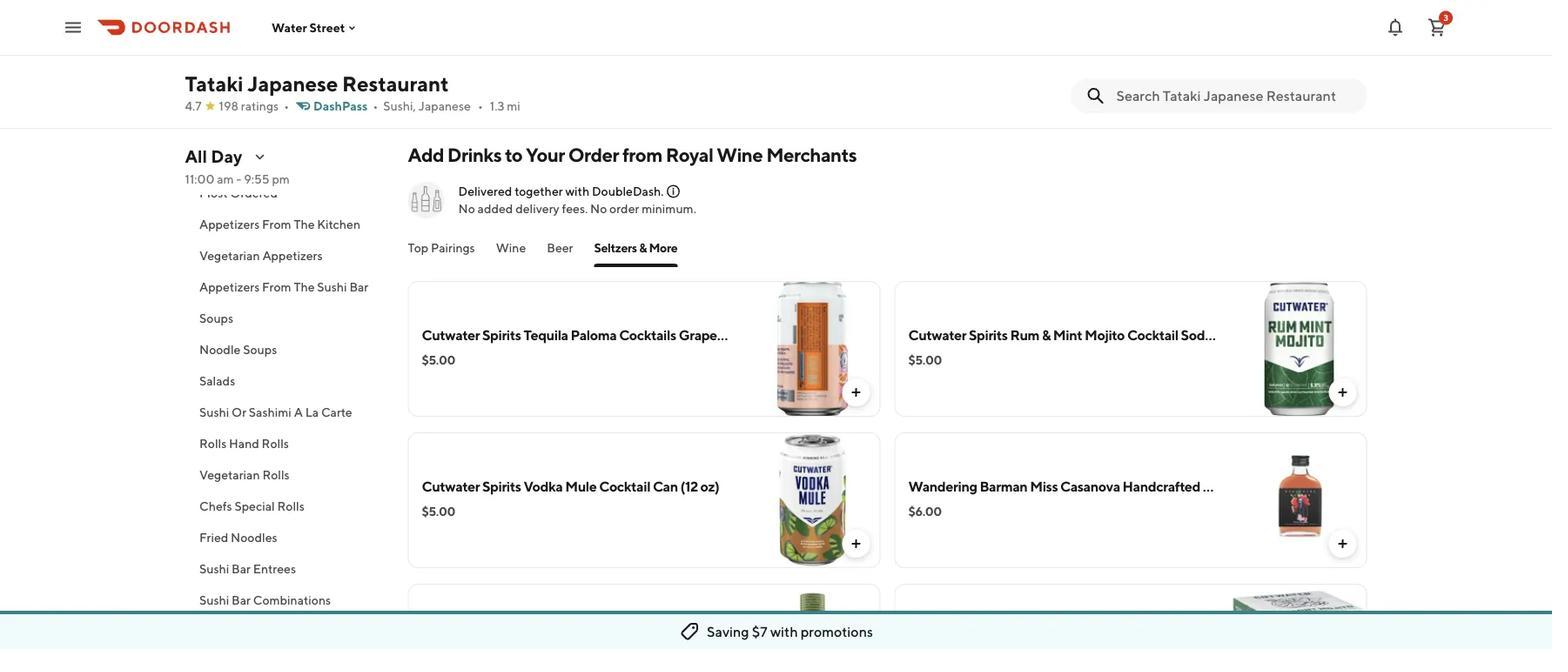 Task type: locate. For each thing, give the bounding box(es) containing it.
the for sushi
[[293, 280, 314, 294]]

vegetarian appetizers
[[199, 249, 322, 263]]

entrees
[[253, 562, 296, 576]]

0 horizontal spatial with
[[565, 184, 590, 198]]

2 vegetarian from the top
[[199, 468, 260, 482]]

1 • from the left
[[284, 99, 289, 113]]

menus image
[[253, 150, 267, 164]]

2 the from the top
[[293, 280, 314, 294]]

cutwater spirits tequila paloma cocktails grapefruit can (12 oz) image
[[745, 281, 881, 417]]

appetizers for appetizers from the kitchen
[[199, 217, 259, 232]]

0 vertical spatial from
[[262, 217, 291, 232]]

can right soda
[[1215, 327, 1240, 343]]

sushi or sashimi a la carte button
[[185, 397, 387, 428]]

0 horizontal spatial no
[[458, 202, 475, 216]]

soups up 'noodle'
[[199, 311, 233, 326]]

bar down fried noodles
[[231, 562, 250, 576]]

(12
[[773, 327, 791, 343], [1242, 327, 1260, 343], [680, 478, 698, 495], [1187, 630, 1205, 646]]

0 vertical spatial mint
[[1053, 327, 1082, 343]]

spirits for tequila
[[482, 327, 521, 343]]

cutwater
[[422, 327, 480, 343], [908, 327, 966, 343], [422, 478, 480, 495], [908, 630, 966, 646]]

0 vertical spatial add item to cart image
[[1336, 74, 1350, 88]]

ml) right (375
[[660, 630, 679, 646]]

vodka
[[524, 478, 563, 495]]

cutwater for cutwater spirits tequila paloma cocktails grapefruit can (12 oz)
[[422, 327, 480, 343]]

sushi down sushi bar entrees in the left bottom of the page
[[199, 593, 229, 608]]

appetizers down appetizers from the kitchen button
[[262, 249, 322, 263]]

bottle left (375
[[589, 630, 627, 646]]

bar for combinations
[[231, 593, 250, 608]]

more
[[649, 241, 678, 255]]

ct)
[[1244, 630, 1261, 646]]

from down most ordered "button"
[[262, 217, 291, 232]]

the down vegetarian appetizers 'button' at the top of the page
[[293, 280, 314, 294]]

ordered
[[230, 186, 277, 200]]

manhattan
[[465, 630, 533, 646]]

drinks
[[447, 144, 502, 166]]

cutwater for cutwater spirits vodka mule cocktail can (12 oz)
[[422, 478, 480, 495]]

from
[[622, 144, 662, 166]]

with for together
[[565, 184, 590, 198]]

0 horizontal spatial rum
[[1010, 327, 1040, 343]]

rolls down rolls hand rolls button
[[262, 468, 289, 482]]

1 vertical spatial vegetarian
[[199, 468, 260, 482]]

• right "ratings"
[[284, 99, 289, 113]]

3 items, open order cart image
[[1427, 17, 1448, 38]]

sushi
[[317, 280, 347, 294], [199, 405, 229, 420], [199, 562, 229, 576], [199, 593, 229, 608]]

add drinks to your order from royal wine merchants
[[408, 144, 857, 166]]

0 vertical spatial bar
[[349, 280, 368, 294]]

vegetarian down appetizers from the kitchen
[[199, 249, 260, 263]]

top pairings
[[408, 241, 475, 255]]

1 vertical spatial rum
[[1048, 630, 1077, 646]]

delivered
[[458, 184, 512, 198]]

1 vertical spatial mint
[[1079, 630, 1109, 646]]

vegetarian rolls
[[199, 468, 289, 482]]

sushi for sushi bar entrees
[[199, 562, 229, 576]]

2 add item to cart image from the top
[[1336, 386, 1350, 400]]

1.3
[[490, 99, 504, 113]]

sushi down the "fried"
[[199, 562, 229, 576]]

water street button
[[272, 20, 359, 35]]

rolls hand rolls
[[199, 437, 289, 451]]

1 horizontal spatial no
[[590, 202, 607, 216]]

tataki japanese restaurant
[[185, 71, 449, 96]]

ml) right (100
[[1329, 478, 1349, 495]]

rum
[[1010, 327, 1040, 343], [1048, 630, 1077, 646]]

with right $7
[[770, 624, 798, 640]]

2 horizontal spatial •
[[478, 99, 483, 113]]

1 vertical spatial add item to cart image
[[1336, 386, 1350, 400]]

appetizers
[[199, 217, 259, 232], [262, 249, 322, 263], [199, 280, 259, 294]]

mojito
[[1085, 327, 1125, 343], [1111, 630, 1151, 646]]

no down delivered
[[458, 202, 475, 216]]

spirits for rum
[[969, 327, 1008, 343]]

chefs special rolls
[[199, 499, 304, 514]]

japanese for sushi,
[[419, 99, 471, 113]]

bulleit manhattan cocktail bottle (375 ml)
[[422, 630, 679, 646]]

2 vertical spatial appetizers
[[199, 280, 259, 294]]

top pairings button
[[408, 239, 475, 267]]

mint for &
[[1053, 327, 1082, 343]]

0 vertical spatial wine
[[717, 144, 763, 166]]

0 horizontal spatial oz)
[[700, 478, 719, 495]]

2 vertical spatial bar
[[231, 593, 250, 608]]

saving
[[707, 624, 749, 640]]

bottle
[[1257, 478, 1295, 495], [589, 630, 627, 646]]

0 vertical spatial soups
[[199, 311, 233, 326]]

fried noodles button
[[185, 522, 387, 554]]

chefs
[[199, 499, 232, 514]]

$6.00
[[908, 504, 942, 519]]

add item to cart image
[[1336, 74, 1350, 88], [1336, 386, 1350, 400]]

add item to cart image
[[849, 386, 863, 400], [849, 537, 863, 551], [1336, 537, 1350, 551]]

vegetarian up chefs
[[199, 468, 260, 482]]

1 vertical spatial the
[[293, 280, 314, 294]]

salads
[[199, 374, 235, 388]]

japanese
[[247, 71, 338, 96], [419, 99, 471, 113]]

no
[[458, 202, 475, 216], [590, 202, 607, 216]]

0 vertical spatial &
[[639, 241, 647, 255]]

icon image
[[408, 182, 444, 219]]

$5.00
[[422, 41, 455, 56], [908, 50, 942, 64], [422, 353, 455, 367], [908, 353, 942, 367], [422, 504, 455, 519]]

1 vertical spatial japanese
[[419, 99, 471, 113]]

sushi for sushi bar combinations
[[199, 593, 229, 608]]

from down vegetarian appetizers 'button' at the top of the page
[[262, 280, 291, 294]]

1 horizontal spatial &
[[1042, 327, 1051, 343]]

bar down sushi bar entrees in the left bottom of the page
[[231, 593, 250, 608]]

1 vertical spatial appetizers
[[262, 249, 322, 263]]

japanese up "ratings"
[[247, 71, 338, 96]]

soups button
[[185, 303, 387, 334]]

wine
[[717, 144, 763, 166], [496, 241, 526, 255]]

noodle soups button
[[185, 334, 387, 366]]

sushi bar combinations
[[199, 593, 331, 608]]

rolls hand rolls button
[[185, 428, 387, 460]]

mojito for cans
[[1111, 630, 1151, 646]]

the left kitchen
[[293, 217, 314, 232]]

fried noodles
[[199, 531, 277, 545]]

the
[[293, 217, 314, 232], [293, 280, 314, 294]]

cocktails
[[619, 327, 676, 343]]

mint for rum
[[1079, 630, 1109, 646]]

1 vegetarian from the top
[[199, 249, 260, 263]]

3 • from the left
[[478, 99, 483, 113]]

1 from from the top
[[262, 217, 291, 232]]

doubledash.
[[592, 184, 664, 198]]

casanova
[[1060, 478, 1120, 495]]

can right grapefruit
[[746, 327, 771, 343]]

fried
[[199, 531, 228, 545]]

sushi left or
[[199, 405, 229, 420]]

your
[[526, 144, 565, 166]]

wine right royal
[[717, 144, 763, 166]]

198
[[219, 99, 238, 113]]

0 vertical spatial bottle
[[1257, 478, 1295, 495]]

vegetarian inside button
[[199, 468, 260, 482]]

japanese right 'sushi,'
[[419, 99, 471, 113]]

0 horizontal spatial ml)
[[660, 630, 679, 646]]

1 vertical spatial from
[[262, 280, 291, 294]]

hand
[[229, 437, 259, 451]]

cutwater spirits tequila paloma cocktails grapefruit can (12 oz)
[[422, 327, 812, 343]]

1 vertical spatial wine
[[496, 241, 526, 255]]

0 vertical spatial vegetarian
[[199, 249, 260, 263]]

1 horizontal spatial can
[[746, 327, 771, 343]]

dashpass •
[[313, 99, 378, 113]]

vegetarian for vegetarian appetizers
[[199, 249, 260, 263]]

wine down added
[[496, 241, 526, 255]]

1 vertical spatial mojito
[[1111, 630, 1151, 646]]

sushi,
[[383, 99, 416, 113]]

add
[[408, 144, 444, 166]]

can right mule
[[653, 478, 678, 495]]

bar
[[349, 280, 368, 294], [231, 562, 250, 576], [231, 593, 250, 608]]

1 horizontal spatial soups
[[243, 343, 277, 357]]

bottle left (100
[[1257, 478, 1295, 495]]

0 vertical spatial the
[[293, 217, 314, 232]]

cutwater spirits vodka mule cocktail can (12 oz) image
[[745, 433, 881, 568]]

0 horizontal spatial soups
[[199, 311, 233, 326]]

noodle
[[199, 343, 240, 357]]

mojito for cocktail
[[1085, 327, 1125, 343]]

0 vertical spatial japanese
[[247, 71, 338, 96]]

sushi bar entrees button
[[185, 554, 387, 585]]

0 horizontal spatial japanese
[[247, 71, 338, 96]]

(375
[[630, 630, 657, 646]]

1 horizontal spatial ml)
[[1329, 478, 1349, 495]]

1 the from the top
[[293, 217, 314, 232]]

1 horizontal spatial •
[[373, 99, 378, 113]]

1 vertical spatial ml)
[[660, 630, 679, 646]]

1 horizontal spatial japanese
[[419, 99, 471, 113]]

no right fees.
[[590, 202, 607, 216]]

1 vertical spatial with
[[770, 624, 798, 640]]

• left 'sushi,'
[[373, 99, 378, 113]]

1 no from the left
[[458, 202, 475, 216]]

0 vertical spatial appetizers
[[199, 217, 259, 232]]

sushi down vegetarian appetizers 'button' at the top of the page
[[317, 280, 347, 294]]

bar down kitchen
[[349, 280, 368, 294]]

0 horizontal spatial •
[[284, 99, 289, 113]]

sushi bar entrees
[[199, 562, 296, 576]]

soups right 'noodle'
[[243, 343, 277, 357]]

1 vertical spatial bar
[[231, 562, 250, 576]]

11:00 am - 9:55 pm
[[185, 172, 290, 186]]

1 add item to cart image from the top
[[1336, 74, 1350, 88]]

0 vertical spatial mojito
[[1085, 327, 1125, 343]]

notification bell image
[[1385, 17, 1406, 38]]

• left '1.3'
[[478, 99, 483, 113]]

with up no added delivery fees. no order minimum.
[[565, 184, 590, 198]]

mule
[[565, 478, 597, 495]]

with
[[565, 184, 590, 198], [770, 624, 798, 640]]

2 from from the top
[[262, 280, 291, 294]]

cutwater spirits rum & mint mojito cocktail soda can (12 oz)
[[908, 327, 1281, 343]]

promotions
[[801, 624, 873, 640]]

vegetarian
[[199, 249, 260, 263], [199, 468, 260, 482]]

appetizers down most ordered
[[199, 217, 259, 232]]

all day
[[185, 146, 242, 167]]

can
[[746, 327, 771, 343], [1215, 327, 1240, 343], [653, 478, 678, 495]]

appetizers down vegetarian appetizers
[[199, 280, 259, 294]]

9:55
[[244, 172, 270, 186]]

x
[[1224, 630, 1231, 646]]

1 vertical spatial &
[[1042, 327, 1051, 343]]

4.7
[[185, 99, 202, 113]]

paloma
[[571, 327, 617, 343]]

appetizers inside 'button'
[[262, 249, 322, 263]]

1 horizontal spatial with
[[770, 624, 798, 640]]

1 vertical spatial bottle
[[589, 630, 627, 646]]

0 vertical spatial with
[[565, 184, 590, 198]]

vegetarian inside 'button'
[[199, 249, 260, 263]]

cocktail right mule
[[599, 478, 650, 495]]



Task type: vqa. For each thing, say whether or not it's contained in the screenshot.
bottommost Rave
no



Task type: describe. For each thing, give the bounding box(es) containing it.
add item to cart image for wandering barman miss casanova handcrafted cocktail bottle (100 ml)
[[1336, 537, 1350, 551]]

1 horizontal spatial oz)
[[793, 327, 812, 343]]

cutwater spirits vodka mule cocktail can (12 oz)
[[422, 478, 719, 495]]

wine button
[[496, 239, 526, 267]]

most
[[199, 186, 227, 200]]

rolls right 'hand'
[[261, 437, 289, 451]]

0 horizontal spatial can
[[653, 478, 678, 495]]

cutwater for cutwater spirits rum & mint mojito cocktail soda can (12 oz)
[[908, 327, 966, 343]]

am
[[217, 172, 234, 186]]

1 horizontal spatial rum
[[1048, 630, 1077, 646]]

or
[[231, 405, 246, 420]]

delivered together with doubledash.
[[458, 184, 664, 198]]

from for sushi
[[262, 280, 291, 294]]

royal
[[666, 144, 713, 166]]

with for $7
[[770, 624, 798, 640]]

seltzers & more
[[594, 241, 678, 255]]

2 no from the left
[[590, 202, 607, 216]]

to
[[505, 144, 523, 166]]

$5.00 for cutwater spirits rum & mint mojito cocktail soda can (12 oz)
[[908, 353, 942, 367]]

bar for entrees
[[231, 562, 250, 576]]

most ordered
[[199, 186, 277, 200]]

noodles
[[230, 531, 277, 545]]

1 vertical spatial soups
[[243, 343, 277, 357]]

delivered together with doubledash. image
[[666, 184, 681, 199]]

$5.00 for cutwater spirits vodka mule cocktail can (12 oz)
[[422, 504, 455, 519]]

added
[[478, 202, 513, 216]]

2 horizontal spatial oz)
[[1262, 327, 1281, 343]]

bulleit manhattan cocktail bottle (375 ml) image
[[745, 584, 881, 649]]

vegetarian for vegetarian rolls
[[199, 468, 260, 482]]

la
[[305, 405, 318, 420]]

198 ratings •
[[219, 99, 289, 113]]

order
[[568, 144, 619, 166]]

11:00
[[185, 172, 214, 186]]

3 button
[[1420, 10, 1455, 45]]

appetizers for appetizers from the sushi bar
[[199, 280, 259, 294]]

water street
[[272, 20, 345, 35]]

cutwater gluten-free rum mint mojito cans (12 oz x 4 ct)
[[908, 630, 1261, 646]]

oz
[[1207, 630, 1221, 646]]

1 horizontal spatial wine
[[717, 144, 763, 166]]

merchants
[[766, 144, 857, 166]]

0 horizontal spatial bottle
[[589, 630, 627, 646]]

street
[[309, 20, 345, 35]]

open menu image
[[63, 17, 84, 38]]

fees.
[[562, 202, 588, 216]]

seltzers
[[594, 241, 637, 255]]

appetizers from the kitchen button
[[185, 209, 387, 240]]

top
[[408, 241, 428, 255]]

combinations
[[253, 593, 331, 608]]

0 horizontal spatial wine
[[496, 241, 526, 255]]

0 horizontal spatial &
[[639, 241, 647, 255]]

wandering
[[908, 478, 977, 495]]

• for sushi, japanese • 1.3 mi
[[478, 99, 483, 113]]

Item Search search field
[[1117, 86, 1353, 105]]

from for kitchen
[[262, 217, 291, 232]]

(100
[[1298, 478, 1327, 495]]

1 horizontal spatial bottle
[[1257, 478, 1295, 495]]

grapefruit
[[679, 327, 743, 343]]

all
[[185, 146, 207, 167]]

add item to cart image for cutwater spirits tequila paloma cocktails grapefruit can (12 oz)
[[849, 386, 863, 400]]

tataki
[[185, 71, 243, 96]]

add item to cart image for cutwater spirits vodka mule cocktail can (12 oz)
[[849, 537, 863, 551]]

sashimi
[[248, 405, 291, 420]]

sushi or sashimi a la carte
[[199, 405, 352, 420]]

2 • from the left
[[373, 99, 378, 113]]

cutwater spirits rum & mint mojito cocktail soda can (12 oz) image
[[1231, 281, 1367, 417]]

kitchen
[[317, 217, 360, 232]]

chefs special rolls button
[[185, 491, 387, 522]]

2 horizontal spatial can
[[1215, 327, 1240, 343]]

-
[[236, 172, 241, 186]]

cocktail right handcrafted on the right of page
[[1203, 478, 1254, 495]]

beer
[[547, 241, 573, 255]]

the for kitchen
[[293, 217, 314, 232]]

water
[[272, 20, 307, 35]]

tequila
[[524, 327, 568, 343]]

order
[[609, 202, 639, 216]]

cocktail left soda
[[1127, 327, 1179, 343]]

sushi, japanese • 1.3 mi
[[383, 99, 520, 113]]

spirits for vodka
[[482, 478, 521, 495]]

4
[[1233, 630, 1241, 646]]

0 vertical spatial rum
[[1010, 327, 1040, 343]]

barman
[[980, 478, 1028, 495]]

cutwater gluten-free rum mint mojito cans (12 oz x 4 ct) image
[[1231, 584, 1367, 649]]

dashpass
[[313, 99, 368, 113]]

special
[[234, 499, 274, 514]]

$5.00 for cutwater spirits tequila paloma cocktails grapefruit can (12 oz)
[[422, 353, 455, 367]]

handcrafted
[[1123, 478, 1201, 495]]

sushi for sushi or sashimi a la carte
[[199, 405, 229, 420]]

cans
[[1154, 630, 1185, 646]]

• for 198 ratings •
[[284, 99, 289, 113]]

mi
[[507, 99, 520, 113]]

cocktail right manhattan
[[535, 630, 586, 646]]

gluten-
[[969, 630, 1017, 646]]

salads button
[[185, 366, 387, 397]]

ratings
[[241, 99, 279, 113]]

rolls left 'hand'
[[199, 437, 226, 451]]

carte
[[321, 405, 352, 420]]

vegetarian appetizers button
[[185, 240, 387, 272]]

saving $7 with promotions
[[707, 624, 873, 640]]

appetizers from the sushi bar button
[[185, 272, 387, 303]]

rolls inside button
[[262, 468, 289, 482]]

cutwater for cutwater gluten-free rum mint mojito cans (12 oz x 4 ct)
[[908, 630, 966, 646]]

bulleit
[[422, 630, 462, 646]]

japanese for tataki
[[247, 71, 338, 96]]

0 vertical spatial ml)
[[1329, 478, 1349, 495]]

noodle soups
[[199, 343, 277, 357]]

wandering barman miss casanova handcrafted cocktail bottle (100 ml) image
[[1231, 433, 1367, 568]]

rolls down vegetarian rolls button
[[277, 499, 304, 514]]

miss
[[1030, 478, 1058, 495]]

appetizers from the sushi bar
[[199, 280, 368, 294]]

no added delivery fees. no order minimum.
[[458, 202, 696, 216]]

wandering barman miss casanova handcrafted cocktail bottle (100 ml)
[[908, 478, 1349, 495]]

sushi bar combinations button
[[185, 585, 387, 616]]

free
[[1017, 630, 1045, 646]]



